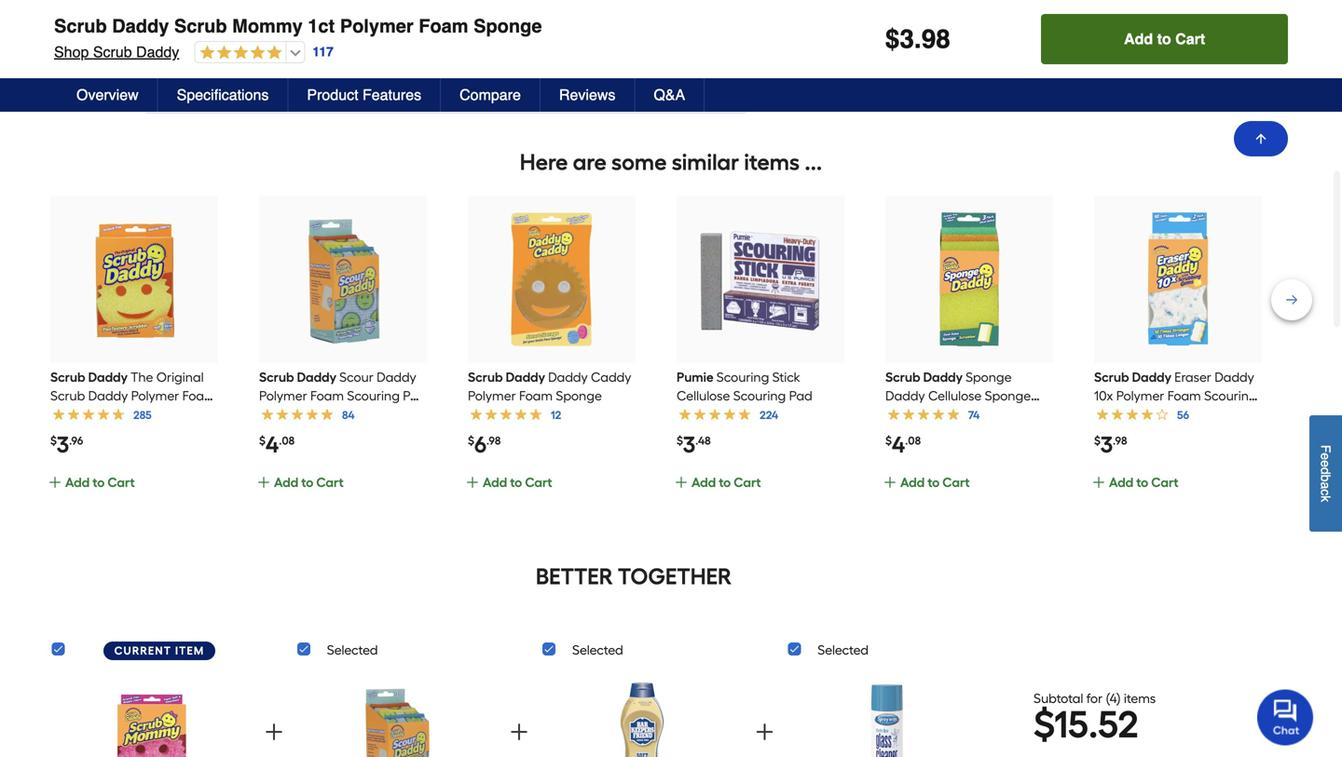Task type: vqa. For each thing, say whether or not it's contained in the screenshot.
to in Easy & Free Returns Return your new, unused item in-store or ship it back to us free of charge.
yes



Task type: describe. For each thing, give the bounding box(es) containing it.
$ 3 .98
[[1094, 432, 1127, 459]]

3 for .98
[[1101, 432, 1113, 459]]

model
[[147, 28, 183, 43]]

scrub daddy for scour daddy polymer foam scouring pad (3-pack)
[[259, 370, 337, 385]]

eraser
[[1175, 370, 1212, 385]]

scouring inside sponge daddy cellulose sponge with scouring pad (3-pack)
[[914, 407, 967, 423]]

cart for the original scrub daddy polymer foam sponge
[[108, 475, 135, 491]]

item
[[175, 645, 205, 658]]

q&a button
[[635, 78, 705, 112]]

your
[[916, 54, 941, 69]]

current
[[114, 645, 172, 658]]

add to cart for sponge daddy cellulose sponge with scouring pad (3-pack)
[[900, 475, 970, 491]]

.
[[914, 24, 922, 54]]

the
[[131, 370, 153, 385]]

f
[[1319, 445, 1334, 453]]

to for daddy caddy polymer foam sponge
[[510, 475, 522, 491]]

cart for sponge daddy cellulose sponge with scouring pad (3-pack)
[[943, 475, 970, 491]]

eraser daddy 10x polymer foam scouring pad
[[1094, 370, 1257, 423]]

foam inside scrub daddy scrub mommy 1ct polymer foam sponge item # 1029246 | model # sm1ct
[[413, 0, 463, 22]]

f e e d b a c k
[[1319, 445, 1334, 503]]

6 list item
[[465, 196, 636, 514]]

it
[[1140, 54, 1146, 69]]

cart inside add to cart button
[[1176, 30, 1205, 48]]

current item
[[114, 645, 205, 658]]

unused
[[975, 54, 1018, 69]]

more
[[957, 73, 987, 88]]

here are some similar items ... heading
[[48, 144, 1294, 181]]

free
[[920, 35, 948, 50]]

sponge daddy cellulose sponge with scouring pad (3-pack)
[[886, 370, 1044, 423]]

add for scour daddy polymer foam scouring pad (3-pack)
[[274, 475, 298, 491]]

or
[[1097, 54, 1109, 69]]

b
[[1319, 475, 1334, 482]]

98
[[922, 24, 951, 54]]

add to cart for scour daddy polymer foam scouring pad (3-pack)
[[274, 475, 344, 491]]

daddy inside scrub daddy scrub mommy 1ct polymer foam sponge item # 1029246 | model # sm1ct
[[106, 0, 163, 22]]

compare button
[[441, 78, 541, 112]]

add to cart link for sponge
[[465, 473, 632, 514]]

scrub inside 6 list item
[[468, 370, 503, 385]]

add to cart button
[[1041, 14, 1288, 64]]

add to cart for scouring stick cellulose scouring pad
[[692, 475, 761, 491]]

us
[[1196, 54, 1209, 69]]

scouring inside the scour daddy polymer foam scouring pad (3-pack)
[[347, 388, 400, 404]]

plus image for $ 3 .48
[[674, 475, 689, 490]]

heart outline image
[[348, 49, 370, 72]]

$ 6 .98
[[468, 432, 501, 459]]

add for eraser daddy 10x polymer foam scouring pad
[[1109, 475, 1134, 491]]

cellulose for 3
[[677, 388, 730, 404]]

pumie
[[677, 370, 714, 385]]

product
[[307, 86, 358, 103]]

sprayway 23-oz aerosol spray glass cleaner image
[[827, 676, 948, 758]]

1ct for scrub daddy scrub mommy 1ct polymer foam sponge
[[308, 15, 335, 37]]

10x
[[1094, 388, 1113, 404]]

scouring inside eraser daddy 10x polymer foam scouring pad
[[1204, 388, 1257, 404]]

15
[[1054, 703, 1089, 747]]

1 # from the left
[[77, 28, 85, 43]]

cart for eraser daddy 10x polymer foam scouring pad
[[1152, 475, 1179, 491]]

to for sponge daddy cellulose sponge with scouring pad (3-pack)
[[928, 475, 940, 491]]

c
[[1319, 489, 1334, 496]]

product features button
[[288, 78, 441, 112]]

product features
[[307, 86, 421, 103]]

foam inside daddy caddy polymer foam sponge
[[519, 388, 553, 404]]

2 e from the top
[[1319, 460, 1334, 468]]

pumie scouring stick cellulose scouring pad image
[[694, 213, 828, 347]]

features
[[363, 86, 421, 103]]

in-
[[1050, 54, 1064, 69]]

compare
[[460, 86, 521, 103]]

store
[[1064, 54, 1093, 69]]

to inside button
[[1157, 30, 1171, 48]]

learn
[[920, 73, 953, 88]]

)
[[1117, 691, 1121, 707]]

sm1ct
[[194, 28, 238, 43]]

overview
[[76, 86, 139, 103]]

pack) inside the scour daddy polymer foam scouring pad (3-pack)
[[274, 407, 307, 423]]

scouring down stick
[[733, 388, 786, 404]]

scrub daddy eraser daddy 10x polymer foam scouring pad image
[[1111, 213, 1245, 347]]

easy & free returns return your new, unused item in-store or ship it back to us free of charge.
[[873, 35, 1250, 88]]

add to cart link for with
[[883, 473, 1050, 514]]

daddy inside the scour daddy polymer foam scouring pad (3-pack)
[[377, 370, 416, 385]]

add to cart for the original scrub daddy polymer foam sponge
[[65, 475, 135, 491]]

easy
[[873, 35, 903, 50]]

scour
[[339, 370, 374, 385]]

scrub daddy for sponge daddy cellulose sponge with scouring pad (3-pack)
[[886, 370, 963, 385]]

polymer inside the scour daddy polymer foam scouring pad (3-pack)
[[259, 388, 307, 404]]

learn more link
[[920, 71, 987, 89]]

scouring left stick
[[717, 370, 769, 385]]

$ for eraser daddy 10x polymer foam scouring pad
[[1094, 434, 1101, 448]]

of
[[1239, 54, 1250, 69]]

add to cart link for pad
[[674, 473, 841, 514]]

1029246
[[85, 28, 136, 43]]

$ 4 .08 for scour daddy polymer foam scouring pad (3-pack)
[[259, 432, 295, 459]]

|
[[139, 28, 143, 43]]

d
[[1319, 468, 1334, 475]]

sponge inside daddy caddy polymer foam sponge
[[556, 388, 602, 404]]

scour daddy polymer foam scouring pad (3-pack)
[[259, 370, 426, 423]]

3 for .48
[[683, 432, 695, 459]]

are
[[573, 149, 607, 176]]

polymer inside daddy caddy polymer foam sponge
[[468, 388, 516, 404]]

4 for sponge daddy cellulose sponge with scouring pad (3-pack)
[[892, 432, 905, 459]]

return
[[873, 54, 912, 69]]

selected for bar keepers friend 26-fl oz citrus liquid all-purpose cleaner "image"
[[572, 643, 623, 659]]

1 vertical spatial scrub daddy scour daddy polymer foam scouring pad (3-pack) image
[[336, 676, 457, 758]]

polymer inside eraser daddy 10x polymer foam scouring pad
[[1116, 388, 1165, 404]]

$ for daddy caddy polymer foam sponge
[[468, 434, 474, 448]]

together
[[618, 564, 732, 591]]

foam inside the scour daddy polymer foam scouring pad (3-pack)
[[310, 388, 344, 404]]

daddy inside daddy caddy polymer foam sponge
[[548, 370, 588, 385]]

reviews
[[559, 86, 616, 103]]

sponge inside scrub daddy scrub mommy 1ct polymer foam sponge item # 1029246 | model # sm1ct
[[468, 0, 536, 22]]

scrub daddy scrub mommy 1ct polymer foam sponge
[[54, 15, 542, 37]]

original
[[156, 370, 204, 385]]

(3- inside sponge daddy cellulose sponge with scouring pad (3-pack)
[[996, 407, 1011, 423]]

add inside button
[[1124, 30, 1153, 48]]

overview button
[[58, 78, 158, 112]]

scouring stick cellulose scouring pad
[[677, 370, 813, 404]]

cart for daddy caddy polymer foam sponge
[[525, 475, 552, 491]]

$ 3 .96
[[50, 432, 83, 459]]

specifications button
[[158, 78, 288, 112]]

items inside heading
[[744, 149, 800, 176]]

polymer inside scrub daddy scrub mommy 1ct polymer foam sponge item # 1029246 | model # sm1ct
[[334, 0, 408, 22]]



Task type: locate. For each thing, give the bounding box(es) containing it.
items right )
[[1124, 691, 1156, 707]]

plus image
[[48, 475, 62, 490], [674, 475, 689, 490], [883, 475, 898, 490], [263, 722, 285, 744]]

pack) inside sponge daddy cellulose sponge with scouring pad (3-pack)
[[1011, 407, 1044, 423]]

2 4 list item from the left
[[883, 196, 1053, 514]]

add to cart link for polymer
[[48, 473, 214, 514]]

$ inside the $ 3 .48
[[677, 434, 683, 448]]

to inside 6 list item
[[510, 475, 522, 491]]

e up b on the right of page
[[1319, 460, 1334, 468]]

add to cart for eraser daddy 10x polymer foam scouring pad
[[1109, 475, 1179, 491]]

5 scrub daddy from the left
[[1094, 370, 1172, 385]]

1 e from the top
[[1319, 453, 1334, 460]]

specifications
[[177, 86, 269, 103]]

.08 for scour daddy polymer foam scouring pad (3-pack)
[[279, 434, 295, 448]]

3 for .
[[900, 24, 914, 54]]

pack)
[[274, 407, 307, 423], [1011, 407, 1044, 423]]

to inside easy & free returns return your new, unused item in-store or ship it back to us free of charge.
[[1181, 54, 1192, 69]]

to for scour daddy polymer foam scouring pad (3-pack)
[[301, 475, 313, 491]]

add to cart down $ 6 .98 on the left of page
[[483, 475, 552, 491]]

$ for the original scrub daddy polymer foam sponge
[[50, 434, 57, 448]]

scrub daddy up "with"
[[886, 370, 963, 385]]

.08 for sponge daddy cellulose sponge with scouring pad (3-pack)
[[905, 434, 921, 448]]

cart for scour daddy polymer foam scouring pad (3-pack)
[[316, 475, 344, 491]]

.08 down "with"
[[905, 434, 921, 448]]

foam inside eraser daddy 10x polymer foam scouring pad
[[1168, 388, 1201, 404]]

0 vertical spatial items
[[744, 149, 800, 176]]

117
[[313, 44, 334, 59], [307, 52, 328, 67]]

similar
[[672, 149, 739, 176]]

to for scouring stick cellulose scouring pad
[[719, 475, 731, 491]]

for
[[1087, 691, 1103, 707]]

.48
[[695, 434, 711, 448]]

#
[[77, 28, 85, 43], [186, 28, 194, 43]]

.96
[[69, 434, 83, 448]]

0 horizontal spatial (3-
[[259, 407, 274, 423]]

pad inside scouring stick cellulose scouring pad
[[789, 388, 813, 404]]

$ 4 .08 down "with"
[[886, 432, 921, 459]]

1 cellulose from the left
[[677, 388, 730, 404]]

some
[[612, 149, 667, 176]]

4 down "with"
[[892, 432, 905, 459]]

plus image for 4
[[256, 475, 271, 490]]

add
[[1124, 30, 1153, 48], [65, 475, 90, 491], [274, 475, 298, 491], [483, 475, 507, 491], [692, 475, 716, 491], [900, 475, 925, 491], [1109, 475, 1134, 491]]

1 horizontal spatial (3-
[[996, 407, 1011, 423]]

1 .98 from the left
[[487, 434, 501, 448]]

add to cart down "with"
[[900, 475, 970, 491]]

add inside 6 list item
[[483, 475, 507, 491]]

scrub daddy left the scour
[[259, 370, 337, 385]]

0 vertical spatial scrub daddy scour daddy polymer foam scouring pad (3-pack) image
[[276, 213, 410, 347]]

1ct for scrub daddy scrub mommy 1ct polymer foam sponge item # 1029246 | model # sm1ct
[[302, 0, 329, 22]]

add to cart inside button
[[1124, 30, 1205, 48]]

1 vertical spatial items
[[1124, 691, 1156, 707]]

$ 4 .08
[[259, 432, 295, 459], [886, 432, 921, 459]]

2 # from the left
[[186, 28, 194, 43]]

better together
[[536, 564, 732, 591]]

.98 inside $ 3 .98
[[1113, 434, 1127, 448]]

2 selected from the left
[[572, 643, 623, 659]]

5 add to cart link from the left
[[883, 473, 1050, 514]]

0 horizontal spatial $ 4 .08
[[259, 432, 295, 459]]

new,
[[945, 54, 972, 69]]

cellulose
[[677, 388, 730, 404], [928, 388, 982, 404]]

stick
[[772, 370, 800, 385]]

ship
[[1112, 54, 1136, 69]]

shop scrub daddy
[[54, 43, 179, 61], [48, 52, 174, 69]]

items left ...
[[744, 149, 800, 176]]

sponge inside the original scrub daddy polymer foam sponge
[[50, 407, 96, 423]]

add to cart link for foam
[[1092, 473, 1258, 514]]

$ inside $ 3 .98
[[1094, 434, 1101, 448]]

reviews button
[[541, 78, 635, 112]]

add to cart down .96
[[65, 475, 135, 491]]

scrub daddy scrub mommy 1ct polymer foam sponge item # 1029246 | model # sm1ct
[[48, 0, 536, 43]]

here
[[520, 149, 568, 176]]

$ inside $ 3 .96
[[50, 434, 57, 448]]

(
[[1106, 691, 1110, 707]]

scrub daddy inside 6 list item
[[468, 370, 545, 385]]

2 $ 4 .08 from the left
[[886, 432, 921, 459]]

0 horizontal spatial pack)
[[274, 407, 307, 423]]

add to cart link for scouring
[[256, 473, 423, 514]]

3 3 list item from the left
[[1092, 196, 1262, 514]]

0 horizontal spatial 4
[[266, 432, 279, 459]]

$ 4 .08 down the scour daddy polymer foam scouring pad (3-pack)
[[259, 432, 295, 459]]

(3-
[[259, 407, 274, 423], [996, 407, 1011, 423]]

cellulose for 4
[[928, 388, 982, 404]]

3 scrub daddy from the left
[[468, 370, 545, 385]]

2 cellulose from the left
[[928, 388, 982, 404]]

returns
[[951, 35, 1000, 50]]

back
[[1150, 54, 1178, 69]]

1 pack) from the left
[[274, 407, 307, 423]]

scrub daddy daddy caddy polymer foam sponge image
[[485, 213, 619, 347]]

scrub daddy for the original scrub daddy polymer foam sponge
[[50, 370, 128, 385]]

q&a
[[654, 86, 685, 103]]

1 horizontal spatial 4 list item
[[883, 196, 1053, 514]]

add to cart down $ 3 .98
[[1109, 475, 1179, 491]]

.98 for 6
[[487, 434, 501, 448]]

better together heading
[[48, 562, 1219, 592]]

add for the original scrub daddy polymer foam sponge
[[65, 475, 90, 491]]

2 horizontal spatial selected
[[818, 643, 869, 659]]

plus image
[[256, 475, 271, 490], [465, 475, 480, 490], [1092, 475, 1106, 490], [508, 722, 531, 744], [754, 722, 776, 744]]

4 scrub daddy from the left
[[886, 370, 963, 385]]

learn more
[[920, 73, 987, 88]]

mommy
[[227, 0, 297, 22], [232, 15, 303, 37]]

1 (3- from the left
[[259, 407, 274, 423]]

.52
[[1089, 703, 1139, 747]]

daddy inside sponge daddy cellulose sponge with scouring pad (3-pack)
[[886, 388, 925, 404]]

1 horizontal spatial selected
[[572, 643, 623, 659]]

scouring
[[717, 370, 769, 385], [347, 388, 400, 404], [733, 388, 786, 404], [1204, 388, 1257, 404], [914, 407, 967, 423]]

pad inside sponge daddy cellulose sponge with scouring pad (3-pack)
[[970, 407, 993, 423]]

scrub inside the original scrub daddy polymer foam sponge
[[50, 388, 85, 404]]

6 add to cart link from the left
[[1092, 473, 1258, 514]]

4
[[266, 432, 279, 459], [892, 432, 905, 459], [1110, 691, 1117, 707]]

1 horizontal spatial .98
[[1113, 434, 1127, 448]]

arrow up image
[[1254, 131, 1269, 146]]

scrub daddy scrub mommy 1ct polymer foam sponge image
[[91, 676, 212, 758]]

mommy for scrub daddy scrub mommy 1ct polymer foam sponge item # 1029246 | model # sm1ct
[[227, 0, 297, 22]]

scrub daddy scour daddy polymer foam scouring pad (3-pack) image inside 4 list item
[[276, 213, 410, 347]]

subtotal for ( 4 ) items $ 15 .52
[[1034, 691, 1156, 747]]

add for daddy caddy polymer foam sponge
[[483, 475, 507, 491]]

scrub daddy left the
[[50, 370, 128, 385]]

2 horizontal spatial 4
[[1110, 691, 1117, 707]]

1 3 list item from the left
[[48, 196, 218, 514]]

4 add to cart link from the left
[[674, 473, 841, 514]]

caddy
[[591, 370, 631, 385]]

1 4 list item from the left
[[256, 196, 427, 514]]

mommy up sm1ct
[[227, 0, 297, 22]]

scrub daddy for daddy caddy polymer foam sponge
[[468, 370, 545, 385]]

e
[[1319, 453, 1334, 460], [1319, 460, 1334, 468]]

scouring down the scour
[[347, 388, 400, 404]]

cart
[[1176, 30, 1205, 48], [108, 475, 135, 491], [316, 475, 344, 491], [525, 475, 552, 491], [734, 475, 761, 491], [943, 475, 970, 491], [1152, 475, 1179, 491]]

1 $ 4 .08 from the left
[[259, 432, 295, 459]]

$ inside $ 6 .98
[[468, 434, 474, 448]]

daddy
[[106, 0, 163, 22], [112, 15, 169, 37], [136, 43, 179, 61], [131, 52, 174, 69], [88, 370, 128, 385], [297, 370, 337, 385], [377, 370, 416, 385], [506, 370, 545, 385], [548, 370, 588, 385], [923, 370, 963, 385], [1132, 370, 1172, 385], [1215, 370, 1254, 385], [88, 388, 128, 404], [886, 388, 925, 404]]

...
[[805, 149, 822, 176]]

4 list item
[[256, 196, 427, 514], [883, 196, 1053, 514]]

2 scrub daddy from the left
[[259, 370, 337, 385]]

plus image for 3
[[1092, 475, 1106, 490]]

0 horizontal spatial 4 list item
[[256, 196, 427, 514]]

3 add to cart link from the left
[[465, 473, 632, 514]]

3 for .96
[[57, 432, 69, 459]]

# right item
[[77, 28, 85, 43]]

foam inside the original scrub daddy polymer foam sponge
[[182, 388, 216, 404]]

2 (3- from the left
[[996, 407, 1011, 423]]

3 list item
[[48, 196, 218, 514], [674, 196, 845, 514], [1092, 196, 1262, 514]]

$ for scouring stick cellulose scouring pad
[[677, 434, 683, 448]]

$ for scour daddy polymer foam scouring pad (3-pack)
[[259, 434, 266, 448]]

4 for scour daddy polymer foam scouring pad (3-pack)
[[266, 432, 279, 459]]

3 selected from the left
[[818, 643, 869, 659]]

add to cart inside 6 list item
[[483, 475, 552, 491]]

0 horizontal spatial .98
[[487, 434, 501, 448]]

.98 inside $ 6 .98
[[487, 434, 501, 448]]

scrub daddy the original scrub daddy polymer foam sponge image
[[67, 213, 201, 347]]

1 horizontal spatial 3 list item
[[674, 196, 845, 514]]

scrub daddy for eraser daddy 10x polymer foam scouring pad
[[1094, 370, 1172, 385]]

to for eraser daddy 10x polymer foam scouring pad
[[1137, 475, 1149, 491]]

mommy inside scrub daddy scrub mommy 1ct polymer foam sponge item # 1029246 | model # sm1ct
[[227, 0, 297, 22]]

$ inside subtotal for ( 4 ) items $ 15 .52
[[1034, 703, 1054, 747]]

scrub daddy up $ 6 .98 on the left of page
[[468, 370, 545, 385]]

1ct
[[302, 0, 329, 22], [308, 15, 335, 37]]

bar keepers friend 26-fl oz citrus liquid all-purpose cleaner image
[[582, 676, 703, 758]]

1 horizontal spatial #
[[186, 28, 194, 43]]

3
[[900, 24, 914, 54], [57, 432, 69, 459], [683, 432, 695, 459], [1101, 432, 1113, 459]]

charge.
[[873, 73, 916, 88]]

2 horizontal spatial 3 list item
[[1092, 196, 1262, 514]]

subtotal
[[1034, 691, 1083, 707]]

&
[[907, 35, 916, 50]]

chat invite button image
[[1258, 689, 1314, 746]]

free
[[1213, 54, 1236, 69]]

selected for sprayway 23-oz aerosol spray glass cleaner image
[[818, 643, 869, 659]]

4 right for
[[1110, 691, 1117, 707]]

1ct inside scrub daddy scrub mommy 1ct polymer foam sponge item # 1029246 | model # sm1ct
[[302, 0, 329, 22]]

(3- inside the scour daddy polymer foam scouring pad (3-pack)
[[259, 407, 274, 423]]

0 horizontal spatial cellulose
[[677, 388, 730, 404]]

plus image for $ 4 .08
[[883, 475, 898, 490]]

daddy inside eraser daddy 10x polymer foam scouring pad
[[1215, 370, 1254, 385]]

.08
[[279, 434, 295, 448], [905, 434, 921, 448]]

2 add to cart link from the left
[[256, 473, 423, 514]]

cart for scouring stick cellulose scouring pad
[[734, 475, 761, 491]]

item
[[48, 28, 74, 43]]

shop
[[54, 43, 89, 61], [48, 52, 83, 69]]

$
[[885, 24, 900, 54], [50, 434, 57, 448], [259, 434, 266, 448], [468, 434, 474, 448], [677, 434, 683, 448], [886, 434, 892, 448], [1094, 434, 1101, 448], [1034, 703, 1054, 747]]

0 horizontal spatial #
[[77, 28, 85, 43]]

1 selected from the left
[[327, 643, 378, 659]]

1 add to cart link from the left
[[48, 473, 214, 514]]

pad
[[403, 388, 426, 404], [789, 388, 813, 404], [970, 407, 993, 423], [1094, 407, 1118, 423]]

1 horizontal spatial pack)
[[1011, 407, 1044, 423]]

$ 3 . 98
[[885, 24, 951, 54]]

.98 down 10x at the right of page
[[1113, 434, 1127, 448]]

scrub
[[48, 0, 101, 22], [169, 0, 221, 22], [54, 15, 107, 37], [174, 15, 227, 37], [93, 43, 132, 61], [87, 52, 126, 69], [50, 370, 85, 385], [259, 370, 294, 385], [468, 370, 503, 385], [886, 370, 921, 385], [1094, 370, 1129, 385], [50, 388, 85, 404]]

$ 3 .48
[[677, 432, 711, 459]]

$ for sponge daddy cellulose sponge with scouring pad (3-pack)
[[886, 434, 892, 448]]

0 horizontal spatial selected
[[327, 643, 378, 659]]

$ 4 .08 for sponge daddy cellulose sponge with scouring pad (3-pack)
[[886, 432, 921, 459]]

with
[[886, 407, 911, 423]]

1 horizontal spatial .08
[[905, 434, 921, 448]]

add for sponge daddy cellulose sponge with scouring pad (3-pack)
[[900, 475, 925, 491]]

daddy caddy polymer foam sponge
[[468, 370, 631, 404]]

add to cart link
[[48, 473, 214, 514], [256, 473, 423, 514], [465, 473, 632, 514], [674, 473, 841, 514], [883, 473, 1050, 514], [1092, 473, 1258, 514]]

plus image inside 6 list item
[[465, 475, 480, 490]]

to for the original scrub daddy polymer foam sponge
[[93, 475, 105, 491]]

item
[[1022, 54, 1046, 69]]

# right model
[[186, 28, 194, 43]]

here are some similar items ...
[[520, 149, 822, 176]]

a
[[1319, 482, 1334, 489]]

f e e d b a c k button
[[1310, 416, 1342, 532]]

add to cart
[[1124, 30, 1205, 48], [65, 475, 135, 491], [274, 475, 344, 491], [483, 475, 552, 491], [692, 475, 761, 491], [900, 475, 970, 491], [1109, 475, 1179, 491]]

pad inside the scour daddy polymer foam scouring pad (3-pack)
[[403, 388, 426, 404]]

e up d
[[1319, 453, 1334, 460]]

plus image for $ 3 .96
[[48, 475, 62, 490]]

4.9 stars image
[[195, 45, 282, 62], [190, 52, 276, 69]]

cellulose inside scouring stick cellulose scouring pad
[[677, 388, 730, 404]]

6
[[474, 432, 487, 459]]

.98 for 3
[[1113, 434, 1127, 448]]

add to cart down the scour daddy polymer foam scouring pad (3-pack)
[[274, 475, 344, 491]]

add to cart for daddy caddy polymer foam sponge
[[483, 475, 552, 491]]

.98 down daddy caddy polymer foam sponge
[[487, 434, 501, 448]]

to
[[1157, 30, 1171, 48], [1181, 54, 1192, 69], [93, 475, 105, 491], [301, 475, 313, 491], [510, 475, 522, 491], [719, 475, 731, 491], [928, 475, 940, 491], [1137, 475, 1149, 491]]

scrub daddy up 10x at the right of page
[[1094, 370, 1172, 385]]

daddy inside the original scrub daddy polymer foam sponge
[[88, 388, 128, 404]]

0 horizontal spatial items
[[744, 149, 800, 176]]

cellulose inside sponge daddy cellulose sponge with scouring pad (3-pack)
[[928, 388, 982, 404]]

4 inside subtotal for ( 4 ) items $ 15 .52
[[1110, 691, 1117, 707]]

k
[[1319, 496, 1334, 503]]

items inside subtotal for ( 4 ) items $ 15 .52
[[1124, 691, 1156, 707]]

1 horizontal spatial $ 4 .08
[[886, 432, 921, 459]]

mommy for scrub daddy scrub mommy 1ct polymer foam sponge
[[232, 15, 303, 37]]

plus image inside 4 list item
[[256, 475, 271, 490]]

add to cart link inside 6 list item
[[465, 473, 632, 514]]

add to cart down .48
[[692, 475, 761, 491]]

item number 1 0 2 9 2 4 6 and model number s m 1 c t element
[[48, 26, 1294, 45]]

1 horizontal spatial items
[[1124, 691, 1156, 707]]

scouring right "with"
[[914, 407, 967, 423]]

.08 down the scour daddy polymer foam scouring pad (3-pack)
[[279, 434, 295, 448]]

1 horizontal spatial 4
[[892, 432, 905, 459]]

scouring down eraser
[[1204, 388, 1257, 404]]

0 horizontal spatial .08
[[279, 434, 295, 448]]

4 down the scour daddy polymer foam scouring pad (3-pack)
[[266, 432, 279, 459]]

add for scouring stick cellulose scouring pad
[[692, 475, 716, 491]]

2 3 list item from the left
[[674, 196, 845, 514]]

the original scrub daddy polymer foam sponge
[[50, 370, 216, 423]]

2 .98 from the left
[[1113, 434, 1127, 448]]

2 pack) from the left
[[1011, 407, 1044, 423]]

1 .08 from the left
[[279, 434, 295, 448]]

plus image for 6
[[465, 475, 480, 490]]

1 horizontal spatial cellulose
[[928, 388, 982, 404]]

items
[[744, 149, 800, 176], [1124, 691, 1156, 707]]

2 .08 from the left
[[905, 434, 921, 448]]

0 horizontal spatial 3 list item
[[48, 196, 218, 514]]

scrub daddy
[[50, 370, 128, 385], [259, 370, 337, 385], [468, 370, 545, 385], [886, 370, 963, 385], [1094, 370, 1172, 385]]

scrub daddy scour daddy polymer foam scouring pad (3-pack) image
[[276, 213, 410, 347], [336, 676, 457, 758]]

cart inside 6 list item
[[525, 475, 552, 491]]

1 scrub daddy from the left
[[50, 370, 128, 385]]

add to cart up back
[[1124, 30, 1205, 48]]

better
[[536, 564, 613, 591]]

selected
[[327, 643, 378, 659], [572, 643, 623, 659], [818, 643, 869, 659]]

scrub daddy sponge daddy cellulose sponge with scouring pad (3-pack) image
[[902, 213, 1037, 347]]

polymer inside the original scrub daddy polymer foam sponge
[[131, 388, 179, 404]]

pad inside eraser daddy 10x polymer foam scouring pad
[[1094, 407, 1118, 423]]

mommy up specifications button
[[232, 15, 303, 37]]



